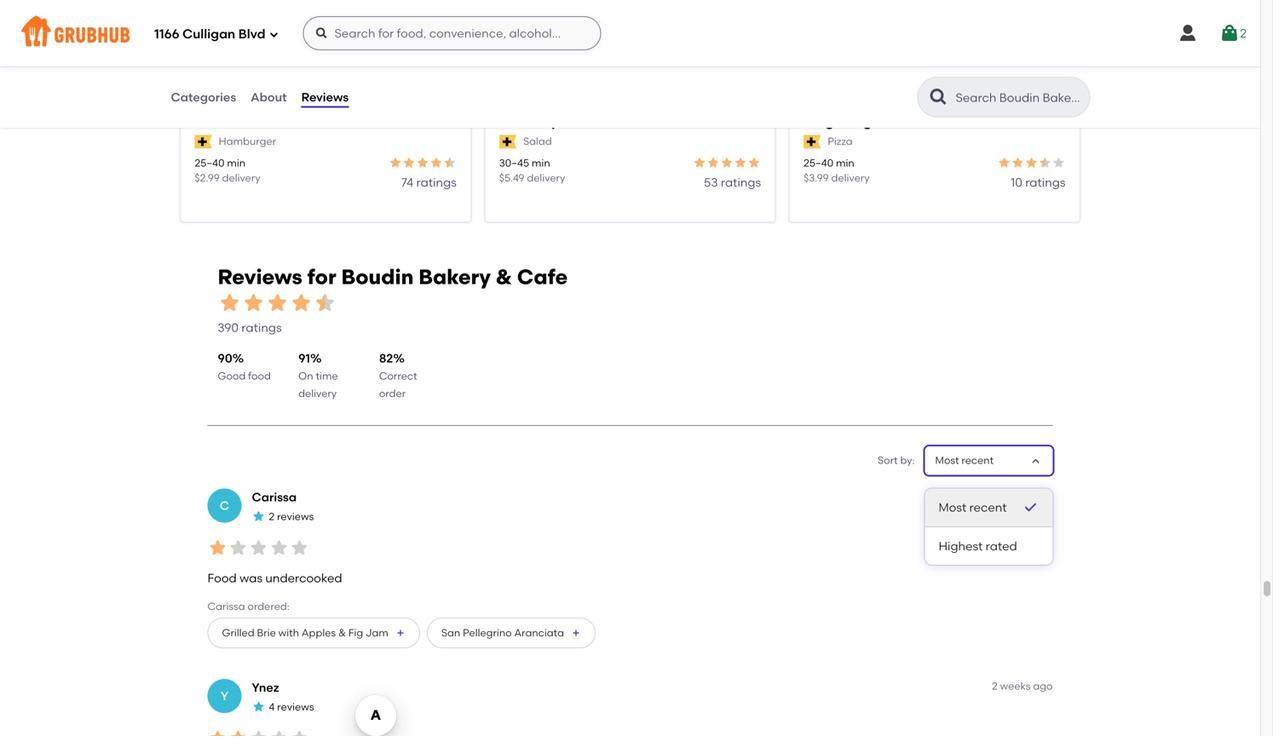Task type: describe. For each thing, give the bounding box(es) containing it.
reviews for carissa
[[277, 511, 314, 523]]

74 ratings
[[401, 175, 457, 190]]

Search Boudin Bakery & Cafe search field
[[954, 89, 1084, 106]]

chili's logo image
[[181, 0, 470, 129]]

ordered:
[[248, 600, 290, 613]]

king kong ny pizza link
[[804, 112, 1066, 131]]

carissa for carissa
[[252, 490, 297, 505]]

82 correct order
[[379, 351, 417, 400]]

$3.99
[[804, 172, 829, 184]]

undercooked
[[265, 571, 342, 585]]

san pellegrino aranciata button
[[427, 618, 596, 649]]

saved restaurant button
[[426, 0, 457, 26]]

Search for food, convenience, alcohol... search field
[[303, 16, 601, 50]]

bakery
[[419, 265, 491, 290]]

ago for carissa
[[1033, 490, 1053, 502]]

most recent option
[[925, 489, 1053, 527]]

$5.49
[[499, 172, 524, 184]]

hamburger
[[219, 135, 276, 148]]

91 on time delivery
[[298, 351, 338, 400]]

1
[[999, 490, 1002, 502]]

53
[[704, 175, 718, 190]]

greek spot logo image
[[486, 0, 775, 129]]

74
[[401, 175, 413, 190]]

ynez
[[252, 681, 279, 695]]

carissa ordered:
[[208, 600, 290, 613]]

delivery for chili's
[[222, 172, 261, 184]]

min for king kong ny pizza
[[836, 157, 855, 169]]

2 for 2
[[1240, 26, 1247, 40]]

san pellegrino aranciata
[[441, 627, 564, 639]]

390
[[218, 321, 239, 335]]

1 week ago
[[999, 490, 1053, 502]]

2 button
[[1220, 18, 1247, 49]]

boudin
[[341, 265, 414, 290]]

0 vertical spatial most recent
[[935, 454, 994, 467]]

recent inside field
[[962, 454, 994, 467]]

for
[[307, 265, 336, 290]]

most inside field
[[935, 454, 959, 467]]

0 horizontal spatial pizza
[[828, 135, 853, 148]]

subscription pass image for chili's
[[195, 135, 212, 149]]

categories
[[171, 90, 236, 104]]

rated
[[986, 539, 1017, 553]]

grilled
[[222, 627, 255, 639]]

ny
[[875, 113, 895, 130]]

plus icon image for grilled brie with apples & fig jam
[[395, 628, 406, 638]]

c
[[220, 499, 229, 513]]

reviews for ynez
[[277, 701, 314, 713]]

390 ratings
[[218, 321, 282, 335]]

king kong ny pizza  logo image
[[790, 0, 1079, 129]]

week
[[1005, 490, 1031, 502]]

4 reviews
[[269, 701, 314, 713]]

about
[[251, 90, 287, 104]]

& for bakery
[[496, 265, 512, 290]]

1 horizontal spatial svg image
[[315, 26, 329, 40]]

carissa for carissa ordered:
[[208, 600, 245, 613]]

highest
[[939, 539, 983, 553]]

90 good food
[[218, 351, 271, 382]]

time
[[316, 370, 338, 382]]

pellegrino
[[463, 627, 512, 639]]

30–45 min $5.49 delivery
[[499, 157, 565, 184]]

blvd
[[238, 27, 266, 42]]

chili's
[[195, 113, 235, 130]]

main navigation navigation
[[0, 0, 1260, 66]]

most recent inside most recent option
[[939, 500, 1007, 515]]

subscription pass image for king kong ny pizza
[[804, 135, 821, 149]]

grilled brie with apples & fig jam button
[[208, 618, 420, 649]]

ratings for chili's
[[416, 175, 457, 190]]

greek spot link
[[499, 112, 761, 131]]

king kong ny pizza
[[804, 113, 934, 130]]

kong
[[837, 113, 872, 130]]

min for chili's
[[227, 157, 246, 169]]

plus icon image for san pellegrino aranciata
[[571, 628, 581, 638]]

91
[[298, 351, 310, 366]]

0 horizontal spatial svg image
[[269, 29, 279, 40]]

chili's link
[[195, 112, 457, 131]]

svg image
[[1178, 23, 1198, 43]]

sort
[[878, 454, 898, 467]]



Task type: vqa. For each thing, say whether or not it's contained in the screenshot.
390 ratings on the top of the page
yes



Task type: locate. For each thing, give the bounding box(es) containing it.
25–40 up $2.99
[[195, 157, 225, 169]]

brie
[[257, 627, 276, 639]]

most recent up most recent option
[[935, 454, 994, 467]]

ratings right 53 on the top
[[721, 175, 761, 190]]

most right the by: on the right bottom of the page
[[935, 454, 959, 467]]

2 ago from the top
[[1033, 680, 1053, 692]]

saved restaurant image
[[431, 1, 452, 21]]

recent up highest rated
[[969, 500, 1007, 515]]

reviews up undercooked
[[277, 511, 314, 523]]

apples
[[302, 627, 336, 639]]

carissa up 2 reviews
[[252, 490, 297, 505]]

food was undercooked
[[208, 571, 342, 585]]

reviews right 4
[[277, 701, 314, 713]]

2 horizontal spatial min
[[836, 157, 855, 169]]

1 vertical spatial pizza
[[828, 135, 853, 148]]

82
[[379, 351, 393, 366]]

0 vertical spatial most
[[935, 454, 959, 467]]

1 horizontal spatial carissa
[[252, 490, 297, 505]]

min inside 25–40 min $2.99 delivery
[[227, 157, 246, 169]]

&
[[496, 265, 512, 290], [338, 627, 346, 639]]

ratings for greek spot
[[721, 175, 761, 190]]

0 vertical spatial 2
[[1240, 26, 1247, 40]]

0 vertical spatial reviews
[[301, 90, 349, 104]]

most inside option
[[939, 500, 967, 515]]

min down salad
[[532, 157, 550, 169]]

min inside 25–40 min $3.99 delivery
[[836, 157, 855, 169]]

1 plus icon image from the left
[[395, 628, 406, 638]]

0 horizontal spatial carissa
[[208, 600, 245, 613]]

1 horizontal spatial pizza
[[898, 113, 934, 130]]

caret down icon image
[[1029, 454, 1043, 468]]

pizza
[[898, 113, 934, 130], [828, 135, 853, 148]]

1 vertical spatial carissa
[[208, 600, 245, 613]]

subscription pass image
[[195, 135, 212, 149], [804, 135, 821, 149]]

ratings for king kong ny pizza
[[1025, 175, 1066, 190]]

1 horizontal spatial 25–40
[[804, 157, 834, 169]]

delivery for king kong ny pizza
[[831, 172, 870, 184]]

1 horizontal spatial subscription pass image
[[804, 135, 821, 149]]

by:
[[900, 454, 915, 467]]

25–40 for chili's
[[195, 157, 225, 169]]

0 vertical spatial &
[[496, 265, 512, 290]]

0 horizontal spatial min
[[227, 157, 246, 169]]

2 right svg image at right top
[[1240, 26, 1247, 40]]

reviews inside button
[[301, 90, 349, 104]]

plus icon image
[[395, 628, 406, 638], [571, 628, 581, 638]]

0 vertical spatial reviews
[[277, 511, 314, 523]]

most recent
[[935, 454, 994, 467], [939, 500, 1007, 515]]

grilled brie with apples & fig jam
[[222, 627, 389, 639]]

0 vertical spatial ago
[[1033, 490, 1053, 502]]

2 for 2 reviews
[[269, 511, 275, 523]]

svg image up reviews button at left top
[[315, 26, 329, 40]]

delivery right $3.99
[[831, 172, 870, 184]]

correct
[[379, 370, 417, 382]]

weeks
[[1000, 680, 1031, 692]]

1 min from the left
[[227, 157, 246, 169]]

1 ago from the top
[[1033, 490, 1053, 502]]

0 vertical spatial pizza
[[898, 113, 934, 130]]

min inside 30–45 min $5.49 delivery
[[532, 157, 550, 169]]

1166 culligan blvd
[[154, 27, 266, 42]]

25–40 min $2.99 delivery
[[195, 157, 261, 184]]

& left the fig in the left of the page
[[338, 627, 346, 639]]

1 vertical spatial most
[[939, 500, 967, 515]]

recent inside option
[[969, 500, 1007, 515]]

2 left weeks
[[992, 680, 998, 692]]

30–45
[[499, 157, 529, 169]]

1 vertical spatial reviews
[[218, 265, 302, 290]]

1 25–40 from the left
[[195, 157, 225, 169]]

carissa down food
[[208, 600, 245, 613]]

most
[[935, 454, 959, 467], [939, 500, 967, 515]]

3 min from the left
[[836, 157, 855, 169]]

1 horizontal spatial plus icon image
[[571, 628, 581, 638]]

subscription pass image down the king
[[804, 135, 821, 149]]

2 subscription pass image from the left
[[804, 135, 821, 149]]

aranciata
[[514, 627, 564, 639]]

delivery down time
[[298, 387, 337, 400]]

2 right c
[[269, 511, 275, 523]]

subscription pass image
[[499, 135, 516, 149]]

most recent up highest rated
[[939, 500, 1007, 515]]

0 horizontal spatial plus icon image
[[395, 628, 406, 638]]

on
[[298, 370, 313, 382]]

Sort by: field
[[935, 454, 994, 468]]

1 horizontal spatial 2
[[992, 680, 998, 692]]

subscription pass image down chili's
[[195, 135, 212, 149]]

delivery for greek spot
[[527, 172, 565, 184]]

reviews for boudin bakery & cafe
[[218, 265, 568, 290]]

reviews up chili's link
[[301, 90, 349, 104]]

25–40 inside 25–40 min $3.99 delivery
[[804, 157, 834, 169]]

10 ratings
[[1011, 175, 1066, 190]]

plus icon image inside grilled brie with apples & fig jam button
[[395, 628, 406, 638]]

0 horizontal spatial subscription pass image
[[195, 135, 212, 149]]

min down kong in the top right of the page
[[836, 157, 855, 169]]

fig
[[348, 627, 363, 639]]

25–40 up $3.99
[[804, 157, 834, 169]]

carissa
[[252, 490, 297, 505], [208, 600, 245, 613]]

categories button
[[170, 66, 237, 128]]

0 horizontal spatial &
[[338, 627, 346, 639]]

2 inside button
[[1240, 26, 1247, 40]]

greek
[[499, 113, 540, 130]]

2 horizontal spatial 2
[[1240, 26, 1247, 40]]

1 vertical spatial &
[[338, 627, 346, 639]]

ago right weeks
[[1033, 680, 1053, 692]]

reviews for reviews
[[301, 90, 349, 104]]

svg image
[[1220, 23, 1240, 43], [315, 26, 329, 40], [269, 29, 279, 40]]

good
[[218, 370, 246, 382]]

min for greek spot
[[532, 157, 550, 169]]

0 vertical spatial carissa
[[252, 490, 297, 505]]

0 vertical spatial recent
[[962, 454, 994, 467]]

90
[[218, 351, 232, 366]]

delivery right $5.49
[[527, 172, 565, 184]]

2 plus icon image from the left
[[571, 628, 581, 638]]

4
[[269, 701, 275, 713]]

san
[[441, 627, 460, 639]]

25–40 for king kong ny pizza
[[804, 157, 834, 169]]

1 vertical spatial most recent
[[939, 500, 1007, 515]]

1 vertical spatial ago
[[1033, 680, 1053, 692]]

star icon image
[[388, 156, 402, 170], [402, 156, 416, 170], [416, 156, 429, 170], [429, 156, 443, 170], [443, 156, 457, 170], [443, 156, 457, 170], [693, 156, 707, 170], [707, 156, 720, 170], [720, 156, 734, 170], [734, 156, 748, 170], [748, 156, 761, 170], [997, 156, 1011, 170], [1011, 156, 1025, 170], [1025, 156, 1038, 170], [1038, 156, 1052, 170], [1038, 156, 1052, 170], [1052, 156, 1066, 170], [218, 291, 242, 315], [242, 291, 265, 315], [265, 291, 289, 315], [289, 291, 313, 315], [313, 291, 337, 315], [313, 291, 337, 315], [252, 510, 265, 523], [208, 538, 228, 558], [228, 538, 248, 558], [248, 538, 269, 558], [269, 538, 289, 558], [289, 538, 310, 558], [252, 700, 265, 714], [208, 728, 228, 736], [228, 728, 248, 736], [248, 728, 269, 736], [269, 728, 289, 736], [289, 728, 310, 736]]

2
[[1240, 26, 1247, 40], [269, 511, 275, 523], [992, 680, 998, 692]]

cafe
[[517, 265, 568, 290]]

1 vertical spatial reviews
[[277, 701, 314, 713]]

1166
[[154, 27, 179, 42]]

with
[[278, 627, 299, 639]]

svg image right svg image at right top
[[1220, 23, 1240, 43]]

& for apples
[[338, 627, 346, 639]]

reviews up "390 ratings"
[[218, 265, 302, 290]]

ratings
[[416, 175, 457, 190], [721, 175, 761, 190], [1025, 175, 1066, 190], [241, 321, 282, 335]]

plus icon image right jam
[[395, 628, 406, 638]]

0 horizontal spatial 2
[[269, 511, 275, 523]]

1 horizontal spatial min
[[532, 157, 550, 169]]

delivery inside 91 on time delivery
[[298, 387, 337, 400]]

reviews
[[301, 90, 349, 104], [218, 265, 302, 290]]

svg image inside the 2 button
[[1220, 23, 1240, 43]]

2 for 2 weeks ago
[[992, 680, 998, 692]]

min
[[227, 157, 246, 169], [532, 157, 550, 169], [836, 157, 855, 169]]

ratings right the 390
[[241, 321, 282, 335]]

10
[[1011, 175, 1023, 190]]

2 min from the left
[[532, 157, 550, 169]]

svg image right 'blvd'
[[269, 29, 279, 40]]

delivery
[[222, 172, 261, 184], [527, 172, 565, 184], [831, 172, 870, 184], [298, 387, 337, 400]]

1 vertical spatial recent
[[969, 500, 1007, 515]]

food
[[248, 370, 271, 382]]

reviews for reviews for boudin bakery & cafe
[[218, 265, 302, 290]]

y
[[221, 689, 228, 703]]

2 horizontal spatial svg image
[[1220, 23, 1240, 43]]

search icon image
[[929, 87, 949, 107]]

& left cafe
[[496, 265, 512, 290]]

1 subscription pass image from the left
[[195, 135, 212, 149]]

1 vertical spatial 2
[[269, 511, 275, 523]]

pizza down kong in the top right of the page
[[828, 135, 853, 148]]

order
[[379, 387, 406, 400]]

2 reviews from the top
[[277, 701, 314, 713]]

delivery inside 30–45 min $5.49 delivery
[[527, 172, 565, 184]]

food
[[208, 571, 237, 585]]

pizza right ny
[[898, 113, 934, 130]]

2 vertical spatial 2
[[992, 680, 998, 692]]

check icon image
[[1022, 499, 1039, 516]]

ago for ynez
[[1033, 680, 1053, 692]]

about button
[[250, 66, 288, 128]]

culligan
[[183, 27, 235, 42]]

reviews button
[[300, 66, 350, 128]]

& inside button
[[338, 627, 346, 639]]

king
[[804, 113, 834, 130]]

2 25–40 from the left
[[804, 157, 834, 169]]

sort by:
[[878, 454, 915, 467]]

delivery right $2.99
[[222, 172, 261, 184]]

delivery inside 25–40 min $3.99 delivery
[[831, 172, 870, 184]]

delivery inside 25–40 min $2.99 delivery
[[222, 172, 261, 184]]

was
[[240, 571, 263, 585]]

reviews
[[277, 511, 314, 523], [277, 701, 314, 713]]

jam
[[366, 627, 389, 639]]

2 weeks ago
[[992, 680, 1053, 692]]

plus icon image right "aranciata"
[[571, 628, 581, 638]]

most up "highest"
[[939, 500, 967, 515]]

ago
[[1033, 490, 1053, 502], [1033, 680, 1053, 692]]

$2.99
[[195, 172, 220, 184]]

25–40 inside 25–40 min $2.99 delivery
[[195, 157, 225, 169]]

spot
[[543, 113, 574, 130]]

greek spot
[[499, 113, 574, 130]]

53 ratings
[[704, 175, 761, 190]]

25–40
[[195, 157, 225, 169], [804, 157, 834, 169]]

ratings right 10 on the right
[[1025, 175, 1066, 190]]

1 horizontal spatial &
[[496, 265, 512, 290]]

recent up most recent option
[[962, 454, 994, 467]]

min down hamburger
[[227, 157, 246, 169]]

salad
[[523, 135, 552, 148]]

highest rated
[[939, 539, 1017, 553]]

1 reviews from the top
[[277, 511, 314, 523]]

0 horizontal spatial 25–40
[[195, 157, 225, 169]]

plus icon image inside san pellegrino aranciata button
[[571, 628, 581, 638]]

recent
[[962, 454, 994, 467], [969, 500, 1007, 515]]

ratings right 74
[[416, 175, 457, 190]]

25–40 min $3.99 delivery
[[804, 157, 870, 184]]

2 reviews
[[269, 511, 314, 523]]

ago right week
[[1033, 490, 1053, 502]]



